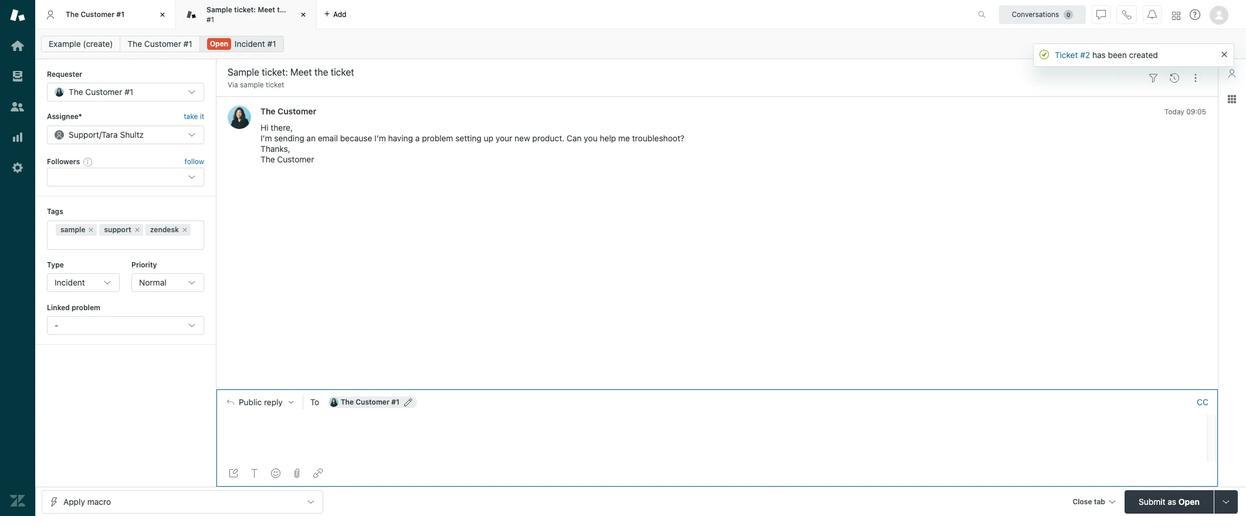 Task type: describe. For each thing, give the bounding box(es) containing it.
avatar image
[[228, 106, 251, 129]]

requester
[[47, 70, 82, 79]]

the customer #1 inside requester element
[[69, 87, 133, 97]]

cc button
[[1197, 397, 1209, 408]]

public
[[239, 398, 262, 407]]

Today 09:05 text field
[[1165, 108, 1206, 116]]

help
[[600, 133, 616, 143]]

customer inside tab
[[81, 10, 114, 19]]

it
[[200, 112, 204, 121]]

incident button
[[47, 273, 120, 292]]

cc
[[1197, 397, 1209, 407]]

customer inside requester element
[[85, 87, 122, 97]]

new
[[515, 133, 530, 143]]

setting
[[455, 133, 482, 143]]

1 horizontal spatial sample
[[240, 80, 264, 89]]

sample
[[207, 5, 232, 14]]

× button
[[1221, 46, 1228, 60]]

up
[[484, 133, 493, 143]]

the up hi
[[261, 106, 276, 116]]

tab
[[1094, 497, 1105, 506]]

assignee*
[[47, 112, 82, 121]]

thanks,
[[261, 144, 290, 154]]

can
[[567, 133, 582, 143]]

apply
[[63, 497, 85, 507]]

the right customer@example.com icon
[[341, 398, 354, 406]]

0 horizontal spatial ticket
[[266, 80, 284, 89]]

follow button
[[185, 157, 204, 167]]

ticket actions image
[[1191, 73, 1200, 83]]

remove image for support
[[134, 226, 141, 233]]

09:05
[[1187, 108, 1206, 116]]

2 i'm from the left
[[374, 133, 386, 143]]

add
[[333, 10, 346, 18]]

follow
[[185, 157, 204, 166]]

take it button
[[184, 111, 204, 123]]

close tab
[[1073, 497, 1105, 506]]

#1 inside requester element
[[125, 87, 133, 97]]

the customer #1 inside "secondary" element
[[128, 39, 192, 49]]

remove image for sample
[[88, 226, 95, 233]]

-
[[55, 321, 58, 331]]

the
[[277, 5, 288, 14]]

admin image
[[10, 160, 25, 175]]

take it
[[184, 112, 204, 121]]

having
[[388, 133, 413, 143]]

normal
[[139, 278, 166, 287]]

close image inside the customer #1 tab
[[157, 9, 168, 21]]

via
[[228, 80, 238, 89]]

format text image
[[250, 469, 259, 478]]

the customer link
[[261, 106, 316, 116]]

followers
[[47, 157, 80, 166]]

main element
[[0, 0, 35, 516]]

Public reply composer text field
[[222, 415, 1204, 439]]

Subject field
[[225, 65, 1141, 79]]

apply macro
[[63, 497, 111, 507]]

take
[[184, 112, 198, 121]]

via sample ticket
[[228, 80, 284, 89]]

type
[[47, 260, 64, 269]]

remove image for zendesk
[[181, 226, 188, 233]]

1 horizontal spatial open
[[1179, 497, 1200, 507]]

zendesk
[[150, 225, 179, 234]]

example (create) button
[[41, 36, 121, 52]]

/
[[99, 130, 102, 140]]

views image
[[10, 69, 25, 84]]

#1 inside tab
[[116, 10, 124, 19]]

displays possible ticket submission types image
[[1222, 497, 1231, 507]]

edit user image
[[404, 398, 412, 406]]

tabs tab list
[[35, 0, 966, 29]]

1 i'm from the left
[[261, 133, 272, 143]]

tara
[[102, 130, 118, 140]]

‭#2‬
[[1080, 50, 1090, 60]]

incident #1
[[235, 39, 276, 49]]

product.
[[532, 133, 565, 143]]

apps image
[[1227, 94, 1237, 104]]

reply
[[264, 398, 283, 407]]

2 close image from the left
[[297, 9, 309, 21]]

priority
[[131, 260, 157, 269]]

ticket:
[[234, 5, 256, 14]]

conversations
[[1012, 10, 1059, 18]]

support / tara shultz
[[69, 130, 144, 140]]

submit
[[1139, 497, 1166, 507]]

followers element
[[47, 168, 204, 187]]

the inside the customer #1 link
[[128, 39, 142, 49]]

close
[[1073, 497, 1092, 506]]

1 vertical spatial sample
[[60, 225, 85, 234]]

the inside the customer #1 tab
[[66, 10, 79, 19]]

tab containing sample ticket: meet the ticket
[[176, 0, 317, 29]]

because
[[340, 133, 372, 143]]

troubleshoot?
[[632, 133, 685, 143]]

add link (cmd k) image
[[313, 469, 323, 478]]

sample ticket: meet the ticket #1
[[207, 5, 310, 24]]

reporting image
[[10, 130, 25, 145]]



Task type: locate. For each thing, give the bounding box(es) containing it.
close tab button
[[1068, 490, 1120, 515]]

0 vertical spatial problem
[[422, 133, 453, 143]]

customer
[[81, 10, 114, 19], [144, 39, 181, 49], [85, 87, 122, 97], [278, 106, 316, 116], [277, 155, 314, 165], [356, 398, 390, 406]]

events image
[[1170, 73, 1179, 83]]

zendesk image
[[10, 493, 25, 509]]

ticket up the customer link
[[266, 80, 284, 89]]

customer@example.com image
[[329, 398, 338, 407]]

secondary element
[[35, 32, 1246, 56]]

to
[[310, 397, 319, 407]]

add attachment image
[[292, 469, 302, 478]]

(create)
[[83, 39, 113, 49]]

the inside requester element
[[69, 87, 83, 97]]

the inside hi there, i'm sending an email because i'm having a problem setting up your new product. can you help me troubleshoot? thanks, the customer
[[261, 155, 275, 165]]

incident for incident
[[55, 278, 85, 287]]

1 vertical spatial open
[[1179, 497, 1200, 507]]

zendesk support image
[[10, 8, 25, 23]]

close image
[[157, 9, 168, 21], [297, 9, 309, 21]]

there,
[[271, 123, 293, 133]]

zendesk products image
[[1172, 11, 1181, 20]]

the customer #1 inside tab
[[66, 10, 124, 19]]

open down sample
[[210, 39, 228, 48]]

1 horizontal spatial i'm
[[374, 133, 386, 143]]

shultz
[[120, 130, 144, 140]]

hide composer image
[[712, 385, 722, 394]]

ticket
[[1055, 50, 1078, 60]]

assignee* element
[[47, 125, 204, 144]]

0 vertical spatial ticket
[[290, 5, 310, 14]]

open right as
[[1179, 497, 1200, 507]]

0 vertical spatial sample
[[240, 80, 264, 89]]

draft mode image
[[229, 469, 238, 478]]

your
[[496, 133, 512, 143]]

remove image right zendesk
[[181, 226, 188, 233]]

tags
[[47, 207, 63, 216]]

close image up the customer #1 link
[[157, 9, 168, 21]]

the down requester
[[69, 87, 83, 97]]

today
[[1165, 108, 1185, 116]]

conversations button
[[999, 5, 1086, 24]]

ticket
[[290, 5, 310, 14], [266, 80, 284, 89]]

1 close image from the left
[[157, 9, 168, 21]]

ticket ‭#2‬ link
[[1055, 50, 1090, 60]]

support
[[69, 130, 99, 140]]

#1 inside sample ticket: meet the ticket #1
[[207, 15, 214, 24]]

the customer #1 link
[[120, 36, 200, 52]]

0 horizontal spatial i'm
[[261, 133, 272, 143]]

the customer
[[261, 106, 316, 116]]

me
[[618, 133, 630, 143]]

#1
[[116, 10, 124, 19], [207, 15, 214, 24], [183, 39, 192, 49], [267, 39, 276, 49], [125, 87, 133, 97], [391, 398, 400, 406]]

customers image
[[10, 99, 25, 114]]

hi there, i'm sending an email because i'm having a problem setting up your new product. can you help me troubleshoot? thanks, the customer
[[261, 123, 685, 165]]

a
[[415, 133, 420, 143]]

meet
[[258, 5, 275, 14]]

been
[[1108, 50, 1127, 60]]

1 horizontal spatial incident
[[235, 39, 265, 49]]

0 horizontal spatial open
[[210, 39, 228, 48]]

1 vertical spatial incident
[[55, 278, 85, 287]]

get help image
[[1190, 9, 1200, 20]]

support
[[104, 225, 131, 234]]

you
[[584, 133, 598, 143]]

an
[[307, 133, 316, 143]]

sending
[[274, 133, 304, 143]]

open inside "secondary" element
[[210, 39, 228, 48]]

example
[[49, 39, 81, 49]]

problem
[[422, 133, 453, 143], [72, 303, 100, 312]]

ticket right the the at the top of page
[[290, 5, 310, 14]]

customer inside hi there, i'm sending an email because i'm having a problem setting up your new product. can you help me troubleshoot? thanks, the customer
[[277, 155, 314, 165]]

0 horizontal spatial problem
[[72, 303, 100, 312]]

linked
[[47, 303, 70, 312]]

sample right the via
[[240, 80, 264, 89]]

1 horizontal spatial close image
[[297, 9, 309, 21]]

2 horizontal spatial remove image
[[181, 226, 188, 233]]

×
[[1221, 46, 1228, 60]]

incident inside "secondary" element
[[235, 39, 265, 49]]

incident down type
[[55, 278, 85, 287]]

3 remove image from the left
[[181, 226, 188, 233]]

problem right a
[[422, 133, 453, 143]]

0 horizontal spatial incident
[[55, 278, 85, 287]]

requester element
[[47, 83, 204, 102]]

2 remove image from the left
[[134, 226, 141, 233]]

problem down incident popup button
[[72, 303, 100, 312]]

the right (create)
[[128, 39, 142, 49]]

button displays agent's chat status as invisible. image
[[1097, 10, 1106, 19]]

info on adding followers image
[[83, 157, 93, 167]]

insert emojis image
[[271, 469, 280, 478]]

sample
[[240, 80, 264, 89], [60, 225, 85, 234]]

created
[[1129, 50, 1158, 60]]

has
[[1093, 50, 1106, 60]]

0 horizontal spatial sample
[[60, 225, 85, 234]]

normal button
[[131, 273, 204, 292]]

the
[[66, 10, 79, 19], [128, 39, 142, 49], [69, 87, 83, 97], [261, 106, 276, 116], [261, 155, 275, 165], [341, 398, 354, 406]]

macro
[[87, 497, 111, 507]]

customer inside "secondary" element
[[144, 39, 181, 49]]

i'm
[[261, 133, 272, 143], [374, 133, 386, 143]]

the customer #1
[[66, 10, 124, 19], [128, 39, 192, 49], [69, 87, 133, 97], [341, 398, 400, 406]]

remove image left the support
[[88, 226, 95, 233]]

0 vertical spatial incident
[[235, 39, 265, 49]]

ticket inside sample ticket: meet the ticket #1
[[290, 5, 310, 14]]

incident
[[235, 39, 265, 49], [55, 278, 85, 287]]

ticket ‭#2‬ has been created
[[1055, 50, 1158, 60]]

tab
[[176, 0, 317, 29]]

1 horizontal spatial remove image
[[134, 226, 141, 233]]

notifications image
[[1148, 10, 1157, 19]]

remove image
[[88, 226, 95, 233], [134, 226, 141, 233], [181, 226, 188, 233]]

hi
[[261, 123, 268, 133]]

1 vertical spatial ticket
[[266, 80, 284, 89]]

i'm down hi
[[261, 133, 272, 143]]

public reply
[[239, 398, 283, 407]]

linked problem element
[[47, 316, 204, 335]]

open
[[210, 39, 228, 48], [1179, 497, 1200, 507]]

0 horizontal spatial remove image
[[88, 226, 95, 233]]

incident for incident #1
[[235, 39, 265, 49]]

incident down sample ticket: meet the ticket #1
[[235, 39, 265, 49]]

problem inside hi there, i'm sending an email because i'm having a problem setting up your new product. can you help me troubleshoot? thanks, the customer
[[422, 133, 453, 143]]

today 09:05
[[1165, 108, 1206, 116]]

the down thanks,
[[261, 155, 275, 165]]

1 horizontal spatial problem
[[422, 133, 453, 143]]

remove image right the support
[[134, 226, 141, 233]]

as
[[1168, 497, 1176, 507]]

public reply button
[[217, 390, 303, 415]]

get started image
[[10, 38, 25, 53]]

linked problem
[[47, 303, 100, 312]]

submit as open
[[1139, 497, 1200, 507]]

example (create)
[[49, 39, 113, 49]]

customer context image
[[1227, 69, 1237, 78]]

1 remove image from the left
[[88, 226, 95, 233]]

filter image
[[1149, 73, 1158, 83]]

email
[[318, 133, 338, 143]]

1 vertical spatial problem
[[72, 303, 100, 312]]

the up "example"
[[66, 10, 79, 19]]

close image right the the at the top of page
[[297, 9, 309, 21]]

1 horizontal spatial ticket
[[290, 5, 310, 14]]

0 horizontal spatial close image
[[157, 9, 168, 21]]

add button
[[317, 0, 354, 29]]

i'm left having
[[374, 133, 386, 143]]

the customer #1 tab
[[35, 0, 176, 29]]

sample down tags at the left top
[[60, 225, 85, 234]]

incident inside popup button
[[55, 278, 85, 287]]

0 vertical spatial open
[[210, 39, 228, 48]]



Task type: vqa. For each thing, say whether or not it's contained in the screenshot.
Build a report button
no



